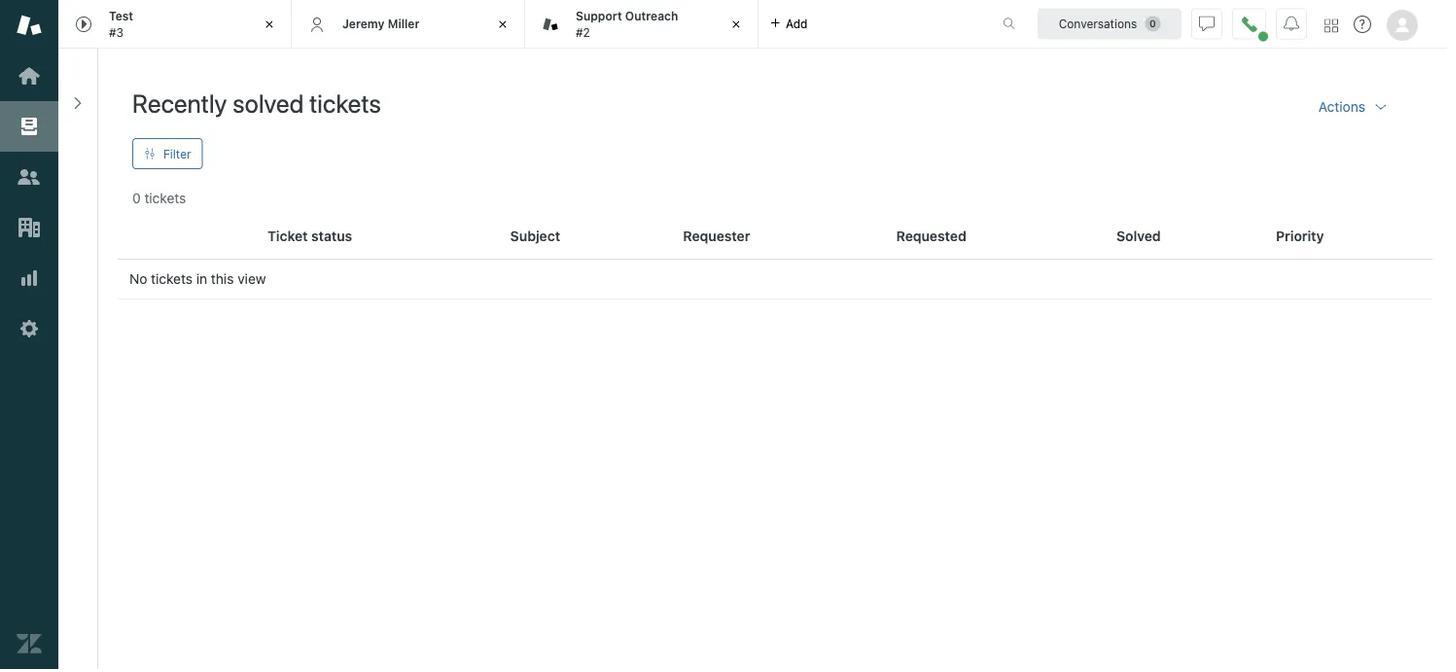 Task type: describe. For each thing, give the bounding box(es) containing it.
support outreach #2
[[576, 9, 679, 39]]

no tickets in this view
[[129, 271, 266, 287]]

conversations button
[[1038, 8, 1182, 39]]

solved
[[233, 88, 304, 118]]

add
[[786, 17, 808, 31]]

close image inside jeremy miller 'tab'
[[493, 15, 513, 34]]

get started image
[[17, 63, 42, 89]]

tabs tab list
[[58, 0, 983, 49]]

reporting image
[[17, 266, 42, 291]]

organizations image
[[17, 215, 42, 240]]

no
[[129, 271, 147, 287]]

jeremy miller tab
[[292, 0, 525, 49]]

ticket status
[[268, 228, 352, 244]]

zendesk support image
[[17, 13, 42, 38]]

get help image
[[1354, 16, 1372, 33]]

views image
[[17, 114, 42, 139]]

outreach
[[625, 9, 679, 23]]

zendesk products image
[[1325, 19, 1339, 33]]

zendesk image
[[17, 631, 42, 657]]

jeremy
[[342, 17, 385, 30]]

admin image
[[17, 316, 42, 341]]

filter button
[[132, 138, 203, 169]]

requested
[[897, 228, 967, 244]]

filter
[[163, 147, 191, 161]]

close image for support
[[727, 15, 746, 34]]

#2
[[576, 25, 590, 39]]

actions button
[[1303, 88, 1405, 126]]

subject
[[510, 228, 561, 244]]

actions
[[1319, 99, 1366, 115]]

test
[[109, 9, 133, 23]]

priority
[[1277, 228, 1325, 244]]

in
[[196, 271, 207, 287]]

tab containing support outreach
[[525, 0, 759, 49]]



Task type: locate. For each thing, give the bounding box(es) containing it.
1 vertical spatial tickets
[[144, 190, 186, 206]]

expand views pane image
[[70, 95, 86, 111]]

status
[[311, 228, 352, 244]]

solved
[[1117, 228, 1161, 244]]

0 horizontal spatial close image
[[260, 15, 279, 34]]

3 close image from the left
[[727, 15, 746, 34]]

tab containing test
[[58, 0, 292, 49]]

2 tab from the left
[[525, 0, 759, 49]]

add button
[[759, 0, 820, 48]]

tickets for 0 tickets
[[144, 190, 186, 206]]

test #3
[[109, 9, 133, 39]]

ticket
[[268, 228, 308, 244]]

close image left the add popup button
[[727, 15, 746, 34]]

requester
[[683, 228, 751, 244]]

support
[[576, 9, 622, 23]]

0 horizontal spatial tab
[[58, 0, 292, 49]]

close image
[[260, 15, 279, 34], [493, 15, 513, 34], [727, 15, 746, 34]]

button displays agent's chat status as invisible. image
[[1200, 16, 1215, 32]]

0 tickets
[[132, 190, 186, 206]]

main element
[[0, 0, 58, 669]]

tickets
[[309, 88, 381, 118], [144, 190, 186, 206], [151, 271, 193, 287]]

2 horizontal spatial close image
[[727, 15, 746, 34]]

view
[[238, 271, 266, 287]]

close image up solved
[[260, 15, 279, 34]]

tickets right 0
[[144, 190, 186, 206]]

tickets left in
[[151, 271, 193, 287]]

1 horizontal spatial close image
[[493, 15, 513, 34]]

recently
[[132, 88, 227, 118]]

2 vertical spatial tickets
[[151, 271, 193, 287]]

#3
[[109, 25, 124, 39]]

1 horizontal spatial tab
[[525, 0, 759, 49]]

miller
[[388, 17, 420, 30]]

recently solved tickets
[[132, 88, 381, 118]]

this
[[211, 271, 234, 287]]

2 close image from the left
[[493, 15, 513, 34]]

close image left #2
[[493, 15, 513, 34]]

tab
[[58, 0, 292, 49], [525, 0, 759, 49]]

jeremy miller
[[342, 17, 420, 30]]

customers image
[[17, 164, 42, 190]]

1 tab from the left
[[58, 0, 292, 49]]

tickets right solved
[[309, 88, 381, 118]]

0
[[132, 190, 141, 206]]

conversations
[[1059, 17, 1138, 31]]

0 vertical spatial tickets
[[309, 88, 381, 118]]

notifications image
[[1284, 16, 1300, 32]]

1 close image from the left
[[260, 15, 279, 34]]

tickets for no tickets in this view
[[151, 271, 193, 287]]

close image for test
[[260, 15, 279, 34]]



Task type: vqa. For each thing, say whether or not it's contained in the screenshot.
Support
yes



